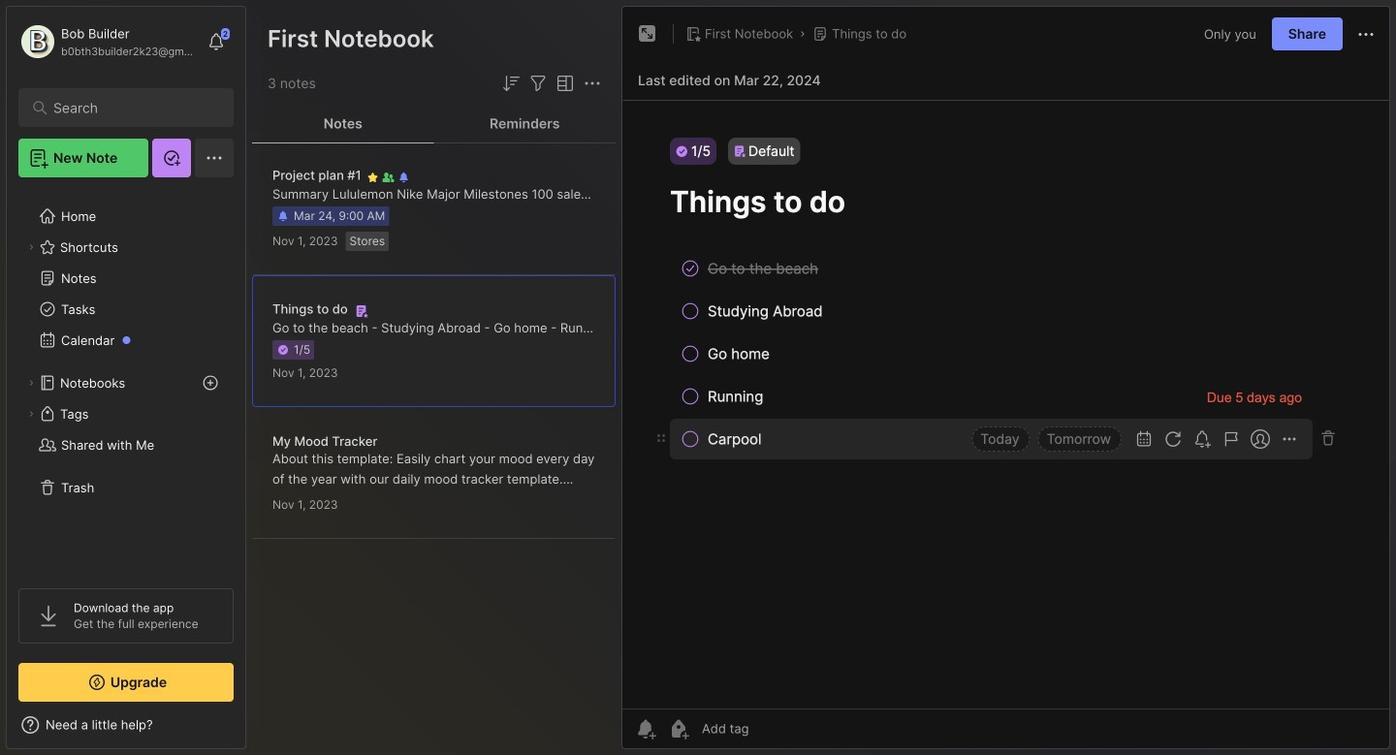 Task type: locate. For each thing, give the bounding box(es) containing it.
tab list
[[252, 105, 616, 144]]

1 vertical spatial more actions field
[[581, 72, 604, 95]]

expand tags image
[[25, 408, 37, 420]]

expand notebooks image
[[25, 377, 37, 389]]

None search field
[[53, 96, 208, 119]]

main element
[[0, 0, 252, 755]]

Search text field
[[53, 99, 208, 117]]

More actions field
[[1355, 22, 1378, 46], [581, 72, 604, 95]]

more actions image
[[1355, 23, 1378, 46], [581, 72, 604, 95]]

tree inside main element
[[7, 189, 245, 571]]

0 vertical spatial more actions field
[[1355, 22, 1378, 46]]

0 horizontal spatial more actions image
[[581, 72, 604, 95]]

tree
[[7, 189, 245, 571]]

Account field
[[18, 22, 198, 61]]

View options field
[[550, 72, 577, 95]]

Add filters field
[[527, 72, 550, 95]]

WHAT'S NEW field
[[7, 710, 245, 741]]

none search field inside main element
[[53, 96, 208, 119]]

1 horizontal spatial more actions image
[[1355, 23, 1378, 46]]

Add tag field
[[700, 720, 846, 737]]

expand note image
[[636, 22, 659, 46]]

1 horizontal spatial more actions field
[[1355, 22, 1378, 46]]

1 vertical spatial more actions image
[[581, 72, 604, 95]]



Task type: vqa. For each thing, say whether or not it's contained in the screenshot.
Start writing… text box
no



Task type: describe. For each thing, give the bounding box(es) containing it.
0 horizontal spatial more actions field
[[581, 72, 604, 95]]

Note Editor text field
[[623, 100, 1389, 709]]

0 vertical spatial more actions image
[[1355, 23, 1378, 46]]

add tag image
[[667, 718, 690, 741]]

note window element
[[622, 6, 1390, 754]]

click to collapse image
[[245, 719, 259, 743]]

add filters image
[[527, 72, 550, 95]]

add a reminder image
[[634, 718, 657, 741]]

Sort options field
[[499, 72, 523, 95]]



